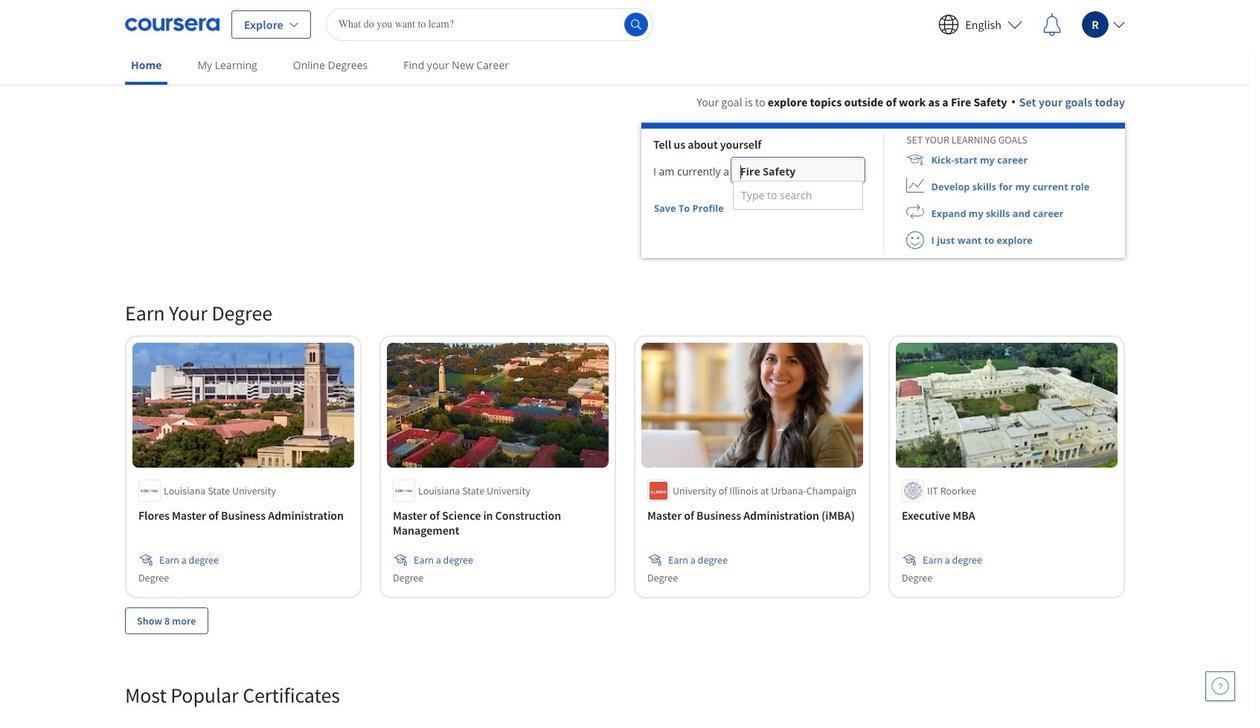 Task type: vqa. For each thing, say whether or not it's contained in the screenshot.
Earn Your Degree Collection element
yes



Task type: locate. For each thing, give the bounding box(es) containing it.
None text field
[[741, 159, 856, 188]]

What do you want to learn? text field
[[326, 8, 653, 41]]

status
[[725, 207, 732, 211]]

main content
[[0, 75, 1250, 717]]

None search field
[[326, 8, 653, 41]]



Task type: describe. For each thing, give the bounding box(es) containing it.
help center image
[[1212, 678, 1229, 696]]

coursera image
[[125, 12, 220, 36]]

Occupation field
[[733, 159, 863, 188]]

earn your degree collection element
[[116, 276, 1134, 658]]



